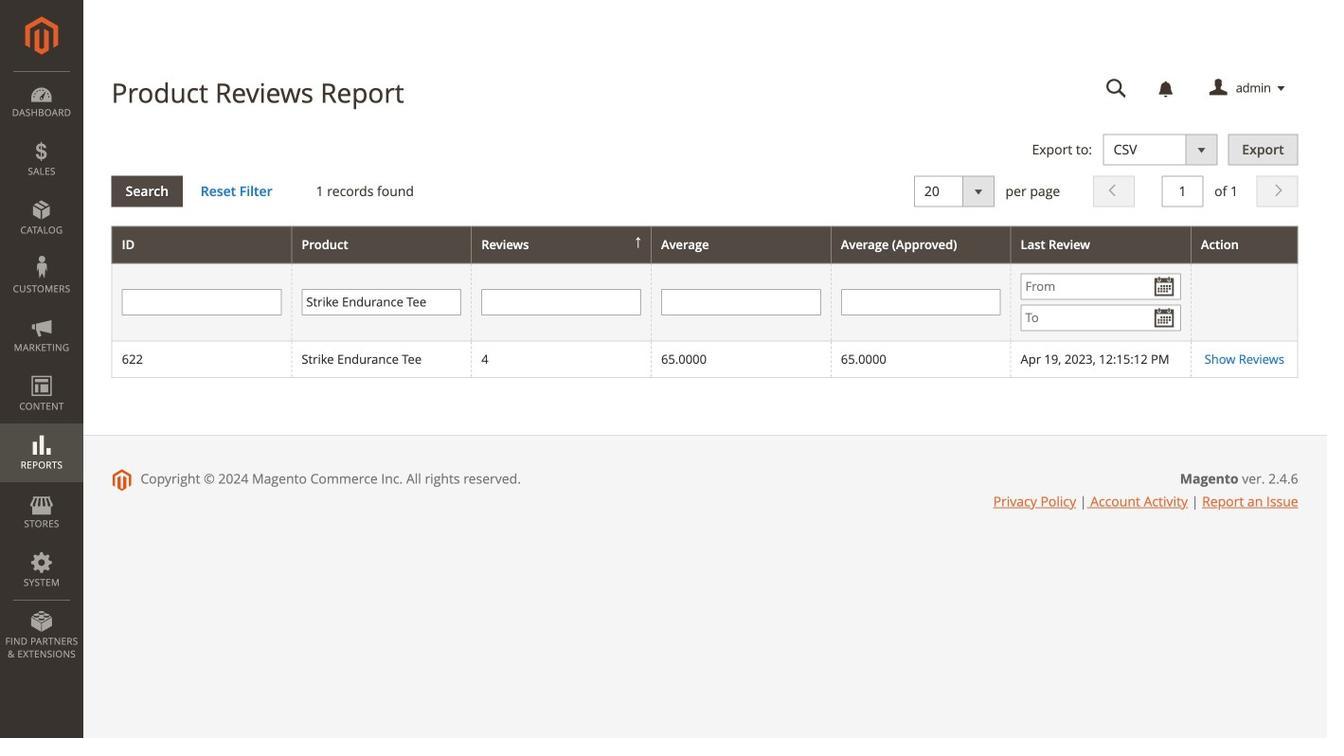 Task type: locate. For each thing, give the bounding box(es) containing it.
menu bar
[[0, 71, 83, 670]]

None text field
[[122, 289, 282, 315], [302, 289, 462, 315], [661, 289, 821, 315], [841, 289, 1001, 315], [122, 289, 282, 315], [302, 289, 462, 315], [661, 289, 821, 315], [841, 289, 1001, 315]]

magento admin panel image
[[25, 16, 58, 55]]

None text field
[[1093, 72, 1140, 105], [1162, 176, 1204, 207], [482, 289, 641, 315], [1093, 72, 1140, 105], [1162, 176, 1204, 207], [482, 289, 641, 315]]



Task type: describe. For each thing, give the bounding box(es) containing it.
From text field
[[1021, 273, 1181, 300]]

To text field
[[1021, 304, 1181, 331]]



